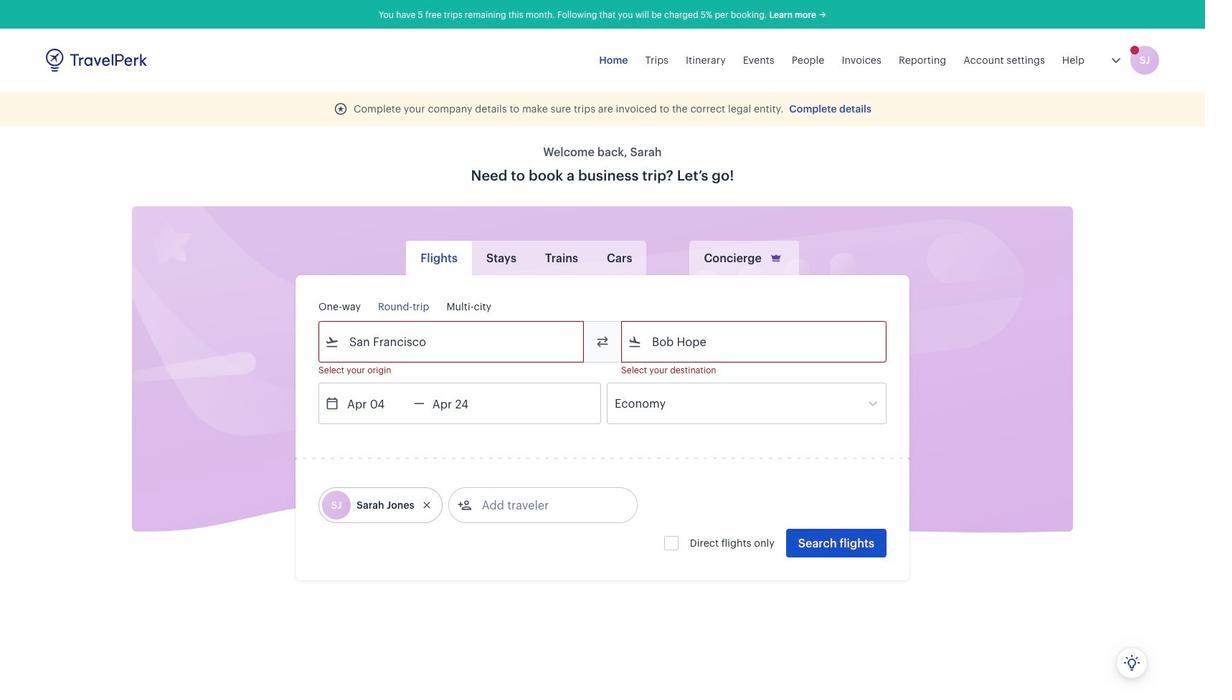 Task type: describe. For each thing, give the bounding box(es) containing it.
From search field
[[339, 331, 565, 354]]

To search field
[[642, 331, 867, 354]]



Task type: locate. For each thing, give the bounding box(es) containing it.
Return text field
[[425, 384, 499, 424]]

Add traveler search field
[[472, 494, 621, 517]]

Depart text field
[[339, 384, 414, 424]]



Task type: vqa. For each thing, say whether or not it's contained in the screenshot.
Add first traveler Search Box
no



